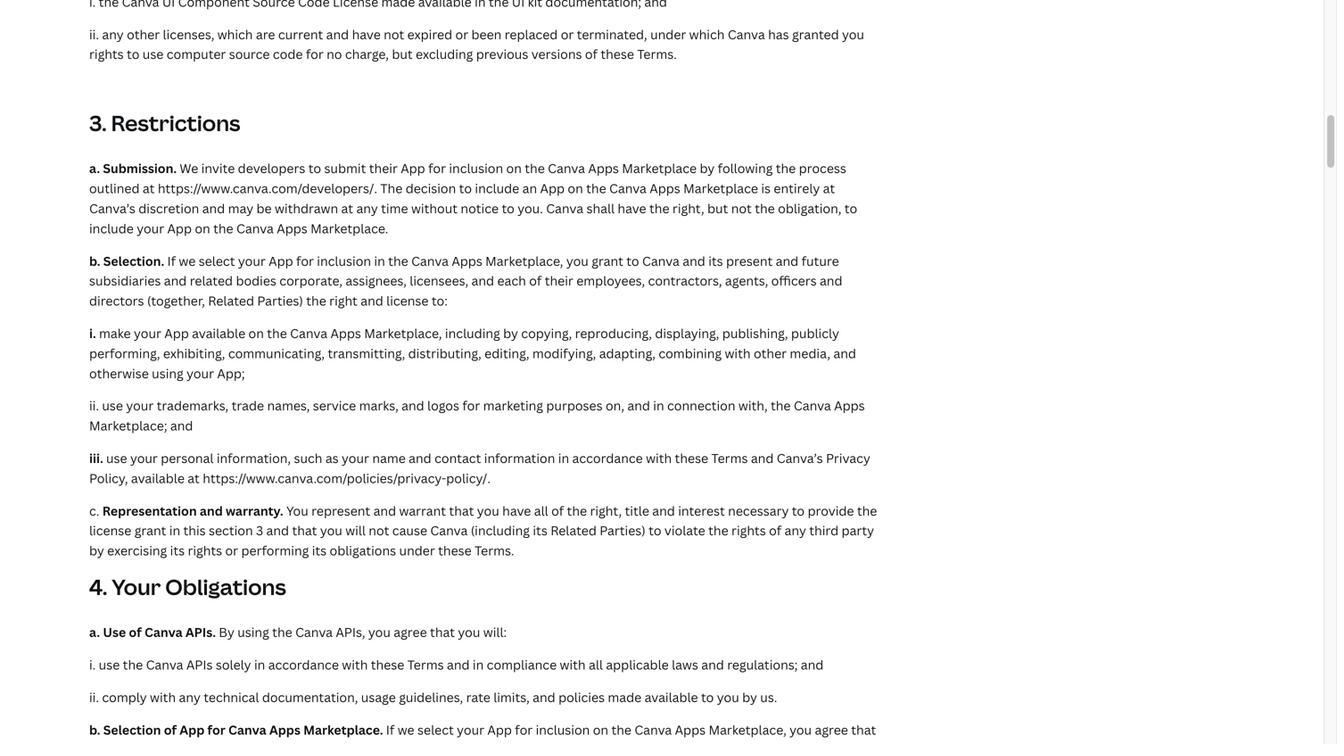 Task type: describe. For each thing, give the bounding box(es) containing it.
you inside ii. any other licenses, which are current and have not expired or been replaced or terminated, under which canva has granted you rights to use computer source code for no charge, but excluding previous versions of these terms.
[[842, 26, 865, 43]]

to left provide
[[792, 502, 805, 519]]

withdrawn
[[275, 200, 338, 217]]

2 horizontal spatial available
[[645, 689, 698, 706]]

exercising
[[107, 542, 167, 559]]

right, inside we invite developers to submit their app for inclusion on the canva apps marketplace by following the process outlined at https://www.canva.com/developers/. the decision to include an app on the canva apps marketplace is entirely at canva's discretion and may be withdrawn at any time without notice to you. canva shall have the right, but not the obligation, to include your app on the canva apps marketplace.
[[673, 200, 705, 217]]

trademarks,
[[157, 397, 229, 414]]

terms. inside ii. any other licenses, which are current and have not expired or been replaced or terminated, under which canva has granted you rights to use computer source code for no charge, but excluding previous versions of these terms.
[[638, 46, 677, 63]]

if we select your app for inclusion on the canva apps marketplace, you agree that you will:
[[89, 721, 877, 744]]

if for b. selection of app for canva apps marketplace.
[[386, 721, 395, 738]]

you left us.
[[717, 689, 740, 706]]

time
[[381, 200, 408, 217]]

with inside use your personal information, such as your name and contact information in accordance with these terms and canva's privacy policy, available at https://www.canva.com/policies/privacy-policy/.
[[646, 450, 672, 467]]

we for b. selection of app for canva apps marketplace.
[[398, 721, 415, 738]]

the left title
[[567, 502, 587, 519]]

its right '(including' at left
[[533, 522, 548, 539]]

parties) inside "you represent and warrant that you have all of the right, title and interest necessary to provide the license grant in this section 3 and that you will not cause canva (including its related parties) to violate the rights of any third party by exercising its rights or performing its obligations under these terms."
[[600, 522, 646, 539]]

apps inside if we select your app for inclusion on the canva apps marketplace, you agree that you will:
[[675, 721, 706, 738]]

to down title
[[649, 522, 662, 539]]

editing,
[[485, 345, 530, 362]]

obligations
[[165, 573, 286, 602]]

2 which from the left
[[690, 26, 725, 43]]

to left you.
[[502, 200, 515, 217]]

3
[[256, 522, 263, 539]]

b. selection.
[[89, 252, 167, 269]]

the up "comply"
[[123, 656, 143, 673]]

not inside "you represent and warrant that you have all of the right, title and interest necessary to provide the license grant in this section 3 and that you will not cause canva (including its related parties) to violate the rights of any third party by exercising its rights or performing its obligations under these terms."
[[369, 522, 389, 539]]

apis.
[[185, 624, 216, 641]]

and inside ii. any other licenses, which are current and have not expired or been replaced or terminated, under which canva has granted you rights to use computer source code for no charge, but excluding previous versions of these terms.
[[326, 26, 349, 43]]

we
[[180, 160, 198, 177]]

2 vertical spatial rights
[[188, 542, 222, 559]]

any inside ii. any other licenses, which are current and have not expired or been replaced or terminated, under which canva has granted you rights to use computer source code for no charge, but excluding previous versions of these terms.
[[102, 26, 124, 43]]

app inside if we select your app for inclusion in the canva apps marketplace, you grant to canva and its present and future subsidiaries and related bodies corporate, assignees, licensees, and each of their employees, contractors, agents, officers and directors (together, related parties) the right and license to:
[[269, 252, 293, 269]]

and right the on,
[[628, 397, 651, 414]]

the up assignees,
[[388, 252, 408, 269]]

policy,
[[89, 470, 128, 487]]

make your app available on the canva apps marketplace, including by copying, reproducing, displaying, publishing, publicly performing, exhibiting, communicating, transmitting, distributing, editing, modifying, adapting, combining with other media, and otherwise using your app;
[[89, 325, 857, 382]]

each
[[497, 272, 526, 289]]

4.
[[89, 573, 107, 602]]

applicable
[[606, 656, 669, 673]]

(together,
[[147, 292, 205, 309]]

accordance inside use your personal information, such as your name and contact information in accordance with these terms and canva's privacy policy, available at https://www.canva.com/policies/privacy-policy/.
[[573, 450, 643, 467]]

its left the obligations
[[312, 542, 327, 559]]

its down this
[[170, 542, 185, 559]]

and up 'cause' at bottom left
[[374, 502, 396, 519]]

usage
[[361, 689, 396, 706]]

such
[[294, 450, 323, 467]]

and left logos
[[402, 397, 425, 414]]

use inside ii. any other licenses, which are current and have not expired or been replaced or terminated, under which canva has granted you rights to use computer source code for no charge, but excluding previous versions of these terms.
[[143, 46, 164, 63]]

at inside use your personal information, such as your name and contact information in accordance with these terms and canva's privacy policy, available at https://www.canva.com/policies/privacy-policy/.
[[188, 470, 200, 487]]

granted
[[792, 26, 839, 43]]

that inside if we select your app for inclusion on the canva apps marketplace, you agree that you will:
[[852, 721, 877, 738]]

a. for a. submission.
[[89, 160, 100, 177]]

other inside ii. any other licenses, which are current and have not expired or been replaced or terminated, under which canva has granted you rights to use computer source code for no charge, but excluding previous versions of these terms.
[[127, 26, 160, 43]]

to right obligation,
[[845, 200, 858, 217]]

of down the information
[[552, 502, 564, 519]]

in inside "you represent and warrant that you have all of the right, title and interest necessary to provide the license grant in this section 3 and that you will not cause canva (including its related parties) to violate the rights of any third party by exercising its rights or performing its obligations under these terms."
[[169, 522, 180, 539]]

process
[[799, 160, 847, 177]]

their inside we invite developers to submit their app for inclusion on the canva apps marketplace by following the process outlined at https://www.canva.com/developers/. the decision to include an app on the canva apps marketplace is entirely at canva's discretion and may be withdrawn at any time without notice to you. canva shall have the right, but not the obligation, to include your app on the canva apps marketplace.
[[369, 160, 398, 177]]

in inside if we select your app for inclusion in the canva apps marketplace, you grant to canva and its present and future subsidiaries and related bodies corporate, assignees, licensees, and each of their employees, contractors, agents, officers and directors (together, related parties) the right and license to:
[[374, 252, 385, 269]]

canva inside ii. any other licenses, which are current and have not expired or been replaced or terminated, under which canva has granted you rights to use computer source code for no charge, but excluding previous versions of these terms.
[[728, 26, 765, 43]]

and down trademarks,
[[170, 417, 193, 434]]

the up shall
[[586, 180, 607, 197]]

i. for i.
[[89, 325, 99, 342]]

0 vertical spatial agree
[[394, 624, 427, 641]]

performing
[[241, 542, 309, 559]]

by inside we invite developers to submit their app for inclusion on the canva apps marketplace by following the process outlined at https://www.canva.com/developers/. the decision to include an app on the canva apps marketplace is entirely at canva's discretion and may be withdrawn at any time without notice to you. canva shall have the right, but not the obligation, to include your app on the canva apps marketplace.
[[700, 160, 715, 177]]

and right name
[[409, 450, 432, 467]]

the down corporate, on the top left of the page
[[306, 292, 326, 309]]

information
[[484, 450, 555, 467]]

publicly
[[792, 325, 840, 342]]

including
[[445, 325, 500, 342]]

and inside make your app available on the canva apps marketplace, including by copying, reproducing, displaying, publishing, publicly performing, exhibiting, communicating, transmitting, distributing, editing, modifying, adapting, combining with other media, and otherwise using your app;
[[834, 345, 857, 362]]

of right selection
[[164, 721, 177, 738]]

https://www.canva.com/policies/privacy-
[[203, 470, 446, 487]]

1 vertical spatial marketplace
[[684, 180, 759, 197]]

information,
[[217, 450, 291, 467]]

for down "technical"
[[208, 721, 226, 738]]

0 horizontal spatial include
[[89, 220, 134, 237]]

this
[[183, 522, 206, 539]]

and down future
[[820, 272, 843, 289]]

with up policies in the left of the page
[[560, 656, 586, 673]]

versions
[[532, 46, 582, 63]]

and right limits,
[[533, 689, 556, 706]]

and right laws
[[702, 656, 725, 673]]

at down submit
[[341, 200, 353, 217]]

ii. use your trademarks, trade names, service marks, and logos for marketing purposes on, and in connection with, the canva apps marketplace; and
[[89, 397, 865, 434]]

b. selection of app for canva apps marketplace.
[[89, 721, 386, 738]]

rights inside ii. any other licenses, which are current and have not expired or been replaced or terminated, under which canva has granted you rights to use computer source code for no charge, but excluding previous versions of these terms.
[[89, 46, 124, 63]]

code
[[273, 46, 303, 63]]

are
[[256, 26, 275, 43]]

inclusion for in
[[317, 252, 371, 269]]

make
[[99, 325, 131, 342]]

reproducing,
[[575, 325, 652, 342]]

agree inside if we select your app for inclusion on the canva apps marketplace, you agree that you will:
[[815, 721, 849, 738]]

for inside we invite developers to submit their app for inclusion on the canva apps marketplace by following the process outlined at https://www.canva.com/developers/. the decision to include an app on the canva apps marketplace is entirely at canva's discretion and may be withdrawn at any time without notice to you. canva shall have the right, but not the obligation, to include your app on the canva apps marketplace.
[[428, 160, 446, 177]]

canva inside make your app available on the canva apps marketplace, including by copying, reproducing, displaying, publishing, publicly performing, exhibiting, communicating, transmitting, distributing, editing, modifying, adapting, combining with other media, and otherwise using your app;
[[290, 325, 328, 342]]

on,
[[606, 397, 625, 414]]

and down assignees,
[[361, 292, 384, 309]]

under inside ii. any other licenses, which are current and have not expired or been replaced or terminated, under which canva has granted you rights to use computer source code for no charge, but excluding previous versions of these terms.
[[651, 26, 687, 43]]

using inside make your app available on the canva apps marketplace, including by copying, reproducing, displaying, publishing, publicly performing, exhibiting, communicating, transmitting, distributing, editing, modifying, adapting, combining with other media, and otherwise using your app;
[[152, 365, 184, 382]]

been
[[472, 26, 502, 43]]

but inside ii. any other licenses, which are current and have not expired or been replaced or terminated, under which canva has granted you rights to use computer source code for no charge, but excluding previous versions of these terms.
[[392, 46, 413, 63]]

copying,
[[521, 325, 572, 342]]

app down discretion
[[167, 220, 192, 237]]

you up i. use the canva apis solely in accordance with these terms and in compliance with all applicable laws and regulations; and
[[458, 624, 480, 641]]

app inside make your app available on the canva apps marketplace, including by copying, reproducing, displaying, publishing, publicly performing, exhibiting, communicating, transmitting, distributing, editing, modifying, adapting, combining with other media, and otherwise using your app;
[[164, 325, 189, 342]]

you down selection
[[89, 741, 112, 744]]

will: inside if we select your app for inclusion on the canva apps marketplace, you agree that you will:
[[115, 741, 138, 744]]

0 vertical spatial will:
[[484, 624, 507, 641]]

the inside ii. use your trademarks, trade names, service marks, and logos for marketing purposes on, and in connection with, the canva apps marketplace; and
[[771, 397, 791, 414]]

combining
[[659, 345, 722, 362]]

current
[[278, 26, 323, 43]]

to inside if we select your app for inclusion in the canva apps marketplace, you grant to canva and its present and future subsidiaries and related bodies corporate, assignees, licensees, and each of their employees, contractors, agents, officers and directors (together, related parties) the right and license to:
[[627, 252, 640, 269]]

solely
[[216, 656, 251, 673]]

1 vertical spatial marketplace.
[[303, 721, 383, 738]]

your down marketplace;
[[130, 450, 158, 467]]

by
[[219, 624, 235, 641]]

right, inside "you represent and warrant that you have all of the right, title and interest necessary to provide the license grant in this section 3 and that you will not cause canva (including its related parties) to violate the rights of any third party by exercising its rights or performing its obligations under these terms."
[[590, 502, 622, 519]]

these inside ii. any other licenses, which are current and have not expired or been replaced or terminated, under which canva has granted you rights to use computer source code for no charge, but excluding previous versions of these terms.
[[601, 46, 634, 63]]

all inside "you represent and warrant that you have all of the right, title and interest necessary to provide the license grant in this section 3 and that you will not cause canva (including its related parties) to violate the rights of any third party by exercising its rights or performing its obligations under these terms."
[[534, 502, 549, 519]]

service
[[313, 397, 356, 414]]

by inside "you represent and warrant that you have all of the right, title and interest necessary to provide the license grant in this section 3 and that you will not cause canva (including its related parties) to violate the rights of any third party by exercising its rights or performing its obligations under these terms."
[[89, 542, 104, 559]]

your inside we invite developers to submit their app for inclusion on the canva apps marketplace by following the process outlined at https://www.canva.com/developers/. the decision to include an app on the canva apps marketplace is entirely at canva's discretion and may be withdrawn at any time without notice to you. canva shall have the right, but not the obligation, to include your app on the canva apps marketplace.
[[137, 220, 164, 237]]

b. for if we select your app for inclusion in the canva apps marketplace, you grant to canva and its present and future subsidiaries and related bodies corporate, assignees, licensees, and each of their employees, contractors, agents, officers and directors (together, related parties) the right and license to:
[[89, 252, 100, 269]]

use inside ii. use your trademarks, trade names, service marks, and logos for marketing purposes on, and in connection with, the canva apps marketplace; and
[[102, 397, 123, 414]]

apis,
[[336, 624, 365, 641]]

canva inside ii. use your trademarks, trade names, service marks, and logos for marketing purposes on, and in connection with, the canva apps marketplace; and
[[794, 397, 832, 414]]

app up decision
[[401, 160, 425, 177]]

obligations
[[330, 542, 396, 559]]

their inside if we select your app for inclusion in the canva apps marketplace, you grant to canva and its present and future subsidiaries and related bodies corporate, assignees, licensees, and each of their employees, contractors, agents, officers and directors (together, related parties) the right and license to:
[[545, 272, 574, 289]]

represent
[[312, 502, 371, 519]]

in right solely
[[254, 656, 265, 673]]

you up '(including' at left
[[477, 502, 500, 519]]

licenses,
[[163, 26, 214, 43]]

for inside if we select your app for inclusion on the canva apps marketplace, you agree that you will:
[[515, 721, 533, 738]]

license inside "you represent and warrant that you have all of the right, title and interest necessary to provide the license grant in this section 3 and that you will not cause canva (including its related parties) to violate the rights of any third party by exercising its rights or performing its obligations under these terms."
[[89, 522, 131, 539]]

contractors,
[[648, 272, 722, 289]]

related inside "you represent and warrant that you have all of the right, title and interest necessary to provide the license grant in this section 3 and that you will not cause canva (including its related parties) to violate the rights of any third party by exercising its rights or performing its obligations under these terms."
[[551, 522, 597, 539]]

on inside if we select your app for inclusion on the canva apps marketplace, you agree that you will:
[[593, 721, 609, 738]]

grant inside if we select your app for inclusion in the canva apps marketplace, you grant to canva and its present and future subsidiaries and related bodies corporate, assignees, licensees, and each of their employees, contractors, agents, officers and directors (together, related parties) the right and license to:
[[592, 252, 624, 269]]

the right shall
[[650, 200, 670, 217]]

and right 3
[[266, 522, 289, 539]]

to left submit
[[309, 160, 321, 177]]

0 vertical spatial marketplace
[[622, 160, 697, 177]]

is
[[762, 180, 771, 197]]

be
[[257, 200, 272, 217]]

provide
[[808, 502, 855, 519]]

necessary
[[728, 502, 789, 519]]

and up contractors,
[[683, 252, 706, 269]]

if for b. selection.
[[167, 252, 176, 269]]

any down apis
[[179, 689, 201, 706]]

not inside ii. any other licenses, which are current and have not expired or been replaced or terminated, under which canva has granted you rights to use computer source code for no charge, but excluding previous versions of these terms.
[[384, 26, 405, 43]]

to left us.
[[701, 689, 714, 706]]

inclusion inside we invite developers to submit their app for inclusion on the canva apps marketplace by following the process outlined at https://www.canva.com/developers/. the decision to include an app on the canva apps marketplace is entirely at canva's discretion and may be withdrawn at any time without notice to you. canva shall have the right, but not the obligation, to include your app on the canva apps marketplace.
[[449, 160, 503, 177]]

apps inside if we select your app for inclusion in the canva apps marketplace, you grant to canva and its present and future subsidiaries and related bodies corporate, assignees, licensees, and each of their employees, contractors, agents, officers and directors (together, related parties) the right and license to:
[[452, 252, 483, 269]]

at down process
[[823, 180, 836, 197]]

these inside "you represent and warrant that you have all of the right, title and interest necessary to provide the license grant in this section 3 and that you will not cause canva (including its related parties) to violate the rights of any third party by exercising its rights or performing its obligations under these terms."
[[438, 542, 472, 559]]

limits,
[[494, 689, 530, 706]]

the inside if we select your app for inclusion on the canva apps marketplace, you agree that you will:
[[612, 721, 632, 738]]

the down interest on the right of the page
[[709, 522, 729, 539]]

the up entirely
[[776, 160, 796, 177]]

use down use
[[99, 656, 120, 673]]

3.
[[89, 108, 107, 137]]

has
[[768, 26, 789, 43]]

submit
[[324, 160, 366, 177]]

of down necessary
[[769, 522, 782, 539]]

bodies
[[236, 272, 277, 289]]

decision
[[406, 180, 456, 197]]

with,
[[739, 397, 768, 414]]

for inside if we select your app for inclusion in the canva apps marketplace, you grant to canva and its present and future subsidiaries and related bodies corporate, assignees, licensees, and each of their employees, contractors, agents, officers and directors (together, related parties) the right and license to:
[[296, 252, 314, 269]]

by left us.
[[743, 689, 758, 706]]

app down "technical"
[[180, 721, 205, 738]]

to:
[[432, 292, 448, 309]]

iii.
[[89, 450, 106, 467]]

to up notice
[[459, 180, 472, 197]]

right
[[329, 292, 358, 309]]

for inside ii. any other licenses, which are current and have not expired or been replaced or terminated, under which canva has granted you rights to use computer source code for no charge, but excluding previous versions of these terms.
[[306, 46, 324, 63]]

you.
[[518, 200, 543, 217]]

and up rate
[[447, 656, 470, 673]]

apis
[[186, 656, 213, 673]]

your right as
[[342, 450, 369, 467]]

in inside ii. use your trademarks, trade names, service marks, and logos for marketing purposes on, and in connection with, the canva apps marketplace; and
[[654, 397, 665, 414]]

terminated,
[[577, 26, 648, 43]]

outlined
[[89, 180, 140, 197]]

marketplace, inside make your app available on the canva apps marketplace, including by copying, reproducing, displaying, publishing, publicly performing, exhibiting, communicating, transmitting, distributing, editing, modifying, adapting, combining with other media, and otherwise using your app;
[[364, 325, 442, 342]]

you right apis,
[[368, 624, 391, 641]]

on up you.
[[506, 160, 522, 177]]

and right regulations;
[[801, 656, 824, 673]]

canva inside "you represent and warrant that you have all of the right, title and interest necessary to provide the license grant in this section 3 and that you will not cause canva (including its related parties) to violate the rights of any third party by exercising its rights or performing its obligations under these terms."
[[431, 522, 468, 539]]

rate
[[466, 689, 491, 706]]

not inside we invite developers to submit their app for inclusion on the canva apps marketplace by following the process outlined at https://www.canva.com/developers/. the decision to include an app on the canva apps marketplace is entirely at canva's discretion and may be withdrawn at any time without notice to you. canva shall have the right, but not the obligation, to include your app on the canva apps marketplace.
[[732, 200, 752, 217]]

the right the by
[[272, 624, 292, 641]]

third
[[810, 522, 839, 539]]

select for b. selection.
[[199, 252, 235, 269]]

warrant
[[399, 502, 446, 519]]

at down submission.
[[143, 180, 155, 197]]

marketplace. inside we invite developers to submit their app for inclusion on the canva apps marketplace by following the process outlined at https://www.canva.com/developers/. the decision to include an app on the canva apps marketplace is entirely at canva's discretion and may be withdrawn at any time without notice to you. canva shall have the right, but not the obligation, to include your app on the canva apps marketplace.
[[311, 220, 389, 237]]

displaying,
[[655, 325, 720, 342]]

you down regulations;
[[790, 721, 812, 738]]

in up rate
[[473, 656, 484, 673]]

you down represent
[[320, 522, 343, 539]]

cause
[[393, 522, 428, 539]]

other inside make your app available on the canva apps marketplace, including by copying, reproducing, displaying, publishing, publicly performing, exhibiting, communicating, transmitting, distributing, editing, modifying, adapting, combining with other media, and otherwise using your app;
[[754, 345, 787, 362]]

and up officers
[[776, 252, 799, 269]]

entirely
[[774, 180, 820, 197]]

marketplace, for on
[[709, 721, 787, 738]]

on inside make your app available on the canva apps marketplace, including by copying, reproducing, displaying, publishing, publicly performing, exhibiting, communicating, transmitting, distributing, editing, modifying, adapting, combining with other media, and otherwise using your app;
[[249, 325, 264, 342]]

3. restrictions
[[89, 108, 241, 137]]

use inside use your personal information, such as your name and contact information in accordance with these terms and canva's privacy policy, available at https://www.canva.com/policies/privacy-policy/.
[[106, 450, 127, 467]]

present
[[726, 252, 773, 269]]

ii. for ii. any other licenses, which are current and have not expired or been replaced or terminated, under which canva has granted you rights to use computer source code for no charge, but excluding previous versions of these terms.
[[89, 26, 99, 43]]

the up 'party'
[[858, 502, 878, 519]]

notice
[[461, 200, 499, 217]]

with down apis,
[[342, 656, 368, 673]]



Task type: vqa. For each thing, say whether or not it's contained in the screenshot.
the rightmost the 1 of 10 link
no



Task type: locate. For each thing, give the bounding box(es) containing it.
right, up contractors,
[[673, 200, 705, 217]]

1 a. from the top
[[89, 160, 100, 177]]

ii. for ii. comply with any technical documentation, usage guidelines, rate limits, and policies made available to you by us.
[[89, 689, 99, 706]]

0 horizontal spatial or
[[225, 542, 238, 559]]

the down may
[[213, 220, 233, 237]]

0 vertical spatial marketplace,
[[486, 252, 564, 269]]

any inside "you represent and warrant that you have all of the right, title and interest necessary to provide the license grant in this section 3 and that you will not cause canva (including its related parties) to violate the rights of any third party by exercising its rights or performing its obligations under these terms."
[[785, 522, 807, 539]]

2 vertical spatial ii.
[[89, 689, 99, 706]]

marketplace left following
[[622, 160, 697, 177]]

3 ii. from the top
[[89, 689, 99, 706]]

adapting,
[[599, 345, 656, 362]]

ii. comply with any technical documentation, usage guidelines, rate limits, and policies made available to you by us.
[[89, 689, 778, 706]]

title
[[625, 502, 650, 519]]

0 horizontal spatial agree
[[394, 624, 427, 641]]

have inside "you represent and warrant that you have all of the right, title and interest necessary to provide the license grant in this section 3 and that you will not cause canva (including its related parties) to violate the rights of any third party by exercising its rights or performing its obligations under these terms."
[[503, 502, 531, 519]]

available up exhibiting,
[[192, 325, 246, 342]]

1 horizontal spatial rights
[[188, 542, 222, 559]]

1 vertical spatial their
[[545, 272, 574, 289]]

of right each
[[529, 272, 542, 289]]

marketplace, inside if we select your app for inclusion in the canva apps marketplace, you grant to canva and its present and future subsidiaries and related bodies corporate, assignees, licensees, and each of their employees, contractors, agents, officers and directors (together, related parties) the right and license to:
[[486, 252, 564, 269]]

include up notice
[[475, 180, 520, 197]]

ii. inside ii. use your trademarks, trade names, service marks, and logos for marketing purposes on, and in connection with, the canva apps marketplace; and
[[89, 397, 99, 414]]

rights down necessary
[[732, 522, 766, 539]]

0 horizontal spatial available
[[131, 470, 185, 487]]

0 vertical spatial we
[[179, 252, 196, 269]]

c. representation and warranty.
[[89, 502, 283, 519]]

the
[[525, 160, 545, 177], [776, 160, 796, 177], [586, 180, 607, 197], [650, 200, 670, 217], [755, 200, 775, 217], [213, 220, 233, 237], [388, 252, 408, 269], [306, 292, 326, 309], [267, 325, 287, 342], [771, 397, 791, 414], [567, 502, 587, 519], [858, 502, 878, 519], [709, 522, 729, 539], [272, 624, 292, 641], [123, 656, 143, 673], [612, 721, 632, 738]]

0 vertical spatial all
[[534, 502, 549, 519]]

shall
[[587, 200, 615, 217]]

0 horizontal spatial related
[[208, 292, 254, 309]]

terms. inside "you represent and warrant that you have all of the right, title and interest necessary to provide the license grant in this section 3 and that you will not cause canva (including its related parties) to violate the rights of any third party by exercising its rights or performing its obligations under these terms."
[[475, 542, 514, 559]]

or inside "you represent and warrant that you have all of the right, title and interest necessary to provide the license grant in this section 3 and that you will not cause canva (including its related parties) to violate the rights of any third party by exercising its rights or performing its obligations under these terms."
[[225, 542, 238, 559]]

0 horizontal spatial other
[[127, 26, 160, 43]]

1 horizontal spatial canva's
[[777, 450, 823, 467]]

we inside if we select your app for inclusion in the canva apps marketplace, you grant to canva and its present and future subsidiaries and related bodies corporate, assignees, licensees, and each of their employees, contractors, agents, officers and directors (together, related parties) the right and license to:
[[179, 252, 196, 269]]

app right the an
[[540, 180, 565, 197]]

communicating,
[[228, 345, 325, 362]]

have inside we invite developers to submit their app for inclusion on the canva apps marketplace by following the process outlined at https://www.canva.com/developers/. the decision to include an app on the canva apps marketplace is entirely at canva's discretion and may be withdrawn at any time without notice to you. canva shall have the right, but not the obligation, to include your app on the canva apps marketplace.
[[618, 200, 647, 217]]

2 ii. from the top
[[89, 397, 99, 414]]

0 horizontal spatial their
[[369, 160, 398, 177]]

2 a. from the top
[[89, 624, 100, 641]]

inclusion for on
[[536, 721, 590, 738]]

canva's inside use your personal information, such as your name and contact information in accordance with these terms and canva's privacy policy, available at https://www.canva.com/policies/privacy-policy/.
[[777, 450, 823, 467]]

under down 'cause' at bottom left
[[399, 542, 435, 559]]

app
[[401, 160, 425, 177], [540, 180, 565, 197], [167, 220, 192, 237], [269, 252, 293, 269], [164, 325, 189, 342], [180, 721, 205, 738], [488, 721, 512, 738]]

may
[[228, 200, 254, 217]]

1 vertical spatial using
[[238, 624, 269, 641]]

will:
[[484, 624, 507, 641], [115, 741, 138, 744]]

license inside if we select your app for inclusion in the canva apps marketplace, you grant to canva and its present and future subsidiaries and related bodies corporate, assignees, licensees, and each of their employees, contractors, agents, officers and directors (together, related parties) the right and license to:
[[387, 292, 429, 309]]

under inside "you represent and warrant that you have all of the right, title and interest necessary to provide the license grant in this section 3 and that you will not cause canva (including its related parties) to violate the rights of any third party by exercising its rights or performing its obligations under these terms."
[[399, 542, 435, 559]]

inclusion inside if we select your app for inclusion in the canva apps marketplace, you grant to canva and its present and future subsidiaries and related bodies corporate, assignees, licensees, and each of their employees, contractors, agents, officers and directors (together, related parties) the right and license to:
[[317, 252, 371, 269]]

by inside make your app available on the canva apps marketplace, including by copying, reproducing, displaying, publishing, publicly performing, exhibiting, communicating, transmitting, distributing, editing, modifying, adapting, combining with other media, and otherwise using your app;
[[503, 325, 518, 342]]

terms up guidelines,
[[408, 656, 444, 673]]

the inside make your app available on the canva apps marketplace, including by copying, reproducing, displaying, publishing, publicly performing, exhibiting, communicating, transmitting, distributing, editing, modifying, adapting, combining with other media, and otherwise using your app;
[[267, 325, 287, 342]]

for left no
[[306, 46, 324, 63]]

1 vertical spatial license
[[89, 522, 131, 539]]

its inside if we select your app for inclusion in the canva apps marketplace, you grant to canva and its present and future subsidiaries and related bodies corporate, assignees, licensees, and each of their employees, contractors, agents, officers and directors (together, related parties) the right and license to:
[[709, 252, 723, 269]]

terms.
[[638, 46, 677, 63], [475, 542, 514, 559]]

the down is
[[755, 200, 775, 217]]

if inside if we select your app for inclusion on the canva apps marketplace, you agree that you will:
[[386, 721, 395, 738]]

right, left title
[[590, 502, 622, 519]]

by up 4.
[[89, 542, 104, 559]]

i. for i. use the canva apis solely in accordance with these terms and in compliance with all applicable laws and regulations; and
[[89, 656, 96, 673]]

selection.
[[103, 252, 164, 269]]

0 vertical spatial if
[[167, 252, 176, 269]]

and up (together,
[[164, 272, 187, 289]]

warranty.
[[226, 502, 283, 519]]

we invite developers to submit their app for inclusion on the canva apps marketplace by following the process outlined at https://www.canva.com/developers/. the decision to include an app on the canva apps marketplace is entirely at canva's discretion and may be withdrawn at any time without notice to you. canva shall have the right, but not the obligation, to include your app on the canva apps marketplace.
[[89, 160, 858, 237]]

0 vertical spatial accordance
[[573, 450, 643, 467]]

and up necessary
[[751, 450, 774, 467]]

1 vertical spatial related
[[551, 522, 597, 539]]

parties)
[[257, 292, 303, 309], [600, 522, 646, 539]]

of inside ii. any other licenses, which are current and have not expired or been replaced or terminated, under which canva has granted you rights to use computer source code for no charge, but excluding previous versions of these terms.
[[585, 46, 598, 63]]

related inside if we select your app for inclusion in the canva apps marketplace, you grant to canva and its present and future subsidiaries and related bodies corporate, assignees, licensees, and each of their employees, contractors, agents, officers and directors (together, related parties) the right and license to:
[[208, 292, 254, 309]]

1 vertical spatial we
[[398, 721, 415, 738]]

will
[[346, 522, 366, 539]]

personal
[[161, 450, 214, 467]]

you
[[842, 26, 865, 43], [567, 252, 589, 269], [477, 502, 500, 519], [320, 522, 343, 539], [368, 624, 391, 641], [458, 624, 480, 641], [717, 689, 740, 706], [790, 721, 812, 738], [89, 741, 112, 744]]

0 vertical spatial select
[[199, 252, 235, 269]]

you inside if we select your app for inclusion in the canva apps marketplace, you grant to canva and its present and future subsidiaries and related bodies corporate, assignees, licensees, and each of their employees, contractors, agents, officers and directors (together, related parties) the right and license to:
[[567, 252, 589, 269]]

selection
[[103, 721, 161, 738]]

names,
[[267, 397, 310, 414]]

distributing,
[[408, 345, 482, 362]]

exhibiting,
[[163, 345, 225, 362]]

2 vertical spatial have
[[503, 502, 531, 519]]

2 horizontal spatial or
[[561, 26, 574, 43]]

2 vertical spatial not
[[369, 522, 389, 539]]

0 horizontal spatial have
[[352, 26, 381, 43]]

and inside we invite developers to submit their app for inclusion on the canva apps marketplace by following the process outlined at https://www.canva.com/developers/. the decision to include an app on the canva apps marketplace is entirely at canva's discretion and may be withdrawn at any time without notice to you. canva shall have the right, but not the obligation, to include your app on the canva apps marketplace.
[[202, 200, 225, 217]]

to inside ii. any other licenses, which are current and have not expired or been replaced or terminated, under which canva has granted you rights to use computer source code for no charge, but excluding previous versions of these terms.
[[127, 46, 140, 63]]

available inside use your personal information, such as your name and contact information in accordance with these terms and canva's privacy policy, available at https://www.canva.com/policies/privacy-policy/.
[[131, 470, 185, 487]]

these
[[601, 46, 634, 63], [675, 450, 709, 467], [438, 542, 472, 559], [371, 656, 405, 673]]

0 vertical spatial parties)
[[257, 292, 303, 309]]

1 vertical spatial ii.
[[89, 397, 99, 414]]

of right use
[[129, 624, 142, 641]]

any left the licenses,
[[102, 26, 124, 43]]

and up this
[[200, 502, 223, 519]]

1 vertical spatial rights
[[732, 522, 766, 539]]

0 vertical spatial right,
[[673, 200, 705, 217]]

canva inside if we select your app for inclusion on the canva apps marketplace, you agree that you will:
[[635, 721, 672, 738]]

following
[[718, 160, 773, 177]]

inclusion inside if we select your app for inclusion on the canva apps marketplace, you agree that you will:
[[536, 721, 590, 738]]

1 horizontal spatial inclusion
[[449, 160, 503, 177]]

no
[[327, 46, 342, 63]]

agents,
[[725, 272, 769, 289]]

1 horizontal spatial agree
[[815, 721, 849, 738]]

0 vertical spatial under
[[651, 26, 687, 43]]

license down c.
[[89, 522, 131, 539]]

parties) down 'bodies'
[[257, 292, 303, 309]]

app down limits,
[[488, 721, 512, 738]]

0 vertical spatial terms.
[[638, 46, 677, 63]]

2 horizontal spatial marketplace,
[[709, 721, 787, 738]]

2 horizontal spatial inclusion
[[536, 721, 590, 738]]

in right the information
[[558, 450, 569, 467]]

terms down with, in the bottom right of the page
[[712, 450, 748, 467]]

not up charge,
[[384, 26, 405, 43]]

with down publishing,
[[725, 345, 751, 362]]

any
[[102, 26, 124, 43], [356, 200, 378, 217], [785, 522, 807, 539], [179, 689, 201, 706]]

name
[[372, 450, 406, 467]]

representation
[[102, 502, 197, 519]]

submission.
[[103, 160, 177, 177]]

right,
[[673, 200, 705, 217], [590, 502, 622, 519]]

1 vertical spatial all
[[589, 656, 603, 673]]

using right the by
[[238, 624, 269, 641]]

modifying,
[[533, 345, 596, 362]]

ii.
[[89, 26, 99, 43], [89, 397, 99, 414], [89, 689, 99, 706]]

if we select your app for inclusion in the canva apps marketplace, you grant to canva and its present and future subsidiaries and related bodies corporate, assignees, licensees, and each of their employees, contractors, agents, officers and directors (together, related parties) the right and license to:
[[89, 252, 843, 309]]

under right terminated,
[[651, 26, 687, 43]]

0 vertical spatial license
[[387, 292, 429, 309]]

canva's inside we invite developers to submit their app for inclusion on the canva apps marketplace by following the process outlined at https://www.canva.com/developers/. the decision to include an app on the canva apps marketplace is entirely at canva's discretion and may be withdrawn at any time without notice to you. canva shall have the right, but not the obligation, to include your app on the canva apps marketplace.
[[89, 200, 136, 217]]

inclusion up notice
[[449, 160, 503, 177]]

canva's left the privacy
[[777, 450, 823, 467]]

2 horizontal spatial have
[[618, 200, 647, 217]]

we down guidelines,
[[398, 721, 415, 738]]

violate
[[665, 522, 706, 539]]

and right title
[[653, 502, 675, 519]]

0 horizontal spatial canva's
[[89, 200, 136, 217]]

for inside ii. use your trademarks, trade names, service marks, and logos for marketing purposes on, and in connection with, the canva apps marketplace; and
[[463, 397, 480, 414]]

have up charge,
[[352, 26, 381, 43]]

you right granted
[[842, 26, 865, 43]]

available
[[192, 325, 246, 342], [131, 470, 185, 487], [645, 689, 698, 706]]

1 vertical spatial other
[[754, 345, 787, 362]]

licensees,
[[410, 272, 469, 289]]

on right the an
[[568, 180, 583, 197]]

to left computer
[[127, 46, 140, 63]]

you up employees,
[[567, 252, 589, 269]]

section
[[209, 522, 253, 539]]

grant
[[592, 252, 624, 269], [134, 522, 166, 539]]

grant up employees,
[[592, 252, 624, 269]]

1 horizontal spatial include
[[475, 180, 520, 197]]

ii. for ii. use your trademarks, trade names, service marks, and logos for marketing purposes on, and in connection with, the canva apps marketplace; and
[[89, 397, 99, 414]]

select inside if we select your app for inclusion in the canva apps marketplace, you grant to canva and its present and future subsidiaries and related bodies corporate, assignees, licensees, and each of their employees, contractors, agents, officers and directors (together, related parties) the right and license to:
[[199, 252, 235, 269]]

1 horizontal spatial available
[[192, 325, 246, 342]]

1 ii. from the top
[[89, 26, 99, 43]]

assignees,
[[346, 272, 407, 289]]

of
[[585, 46, 598, 63], [529, 272, 542, 289], [552, 502, 564, 519], [769, 522, 782, 539], [129, 624, 142, 641], [164, 721, 177, 738]]

1 vertical spatial terms
[[408, 656, 444, 673]]

0 vertical spatial rights
[[89, 46, 124, 63]]

for right logos
[[463, 397, 480, 414]]

apps inside make your app available on the canva apps marketplace, including by copying, reproducing, displaying, publishing, publicly performing, exhibiting, communicating, transmitting, distributing, editing, modifying, adapting, combining with other media, and otherwise using your app;
[[331, 325, 361, 342]]

1 vertical spatial will:
[[115, 741, 138, 744]]

marketplace, inside if we select your app for inclusion on the canva apps marketplace, you agree that you will:
[[709, 721, 787, 738]]

1 vertical spatial right,
[[590, 502, 622, 519]]

0 horizontal spatial all
[[534, 502, 549, 519]]

in up assignees,
[[374, 252, 385, 269]]

1 vertical spatial not
[[732, 200, 752, 217]]

by up the editing,
[[503, 325, 518, 342]]

all down the information
[[534, 502, 549, 519]]

in inside use your personal information, such as your name and contact information in accordance with these terms and canva's privacy policy, available at https://www.canva.com/policies/privacy-policy/.
[[558, 450, 569, 467]]

1 vertical spatial inclusion
[[317, 252, 371, 269]]

on up communicating,
[[249, 325, 264, 342]]

0 horizontal spatial which
[[218, 26, 253, 43]]

previous
[[476, 46, 529, 63]]

rights
[[89, 46, 124, 63], [732, 522, 766, 539], [188, 542, 222, 559]]

inclusion up assignees,
[[317, 252, 371, 269]]

app up exhibiting,
[[164, 325, 189, 342]]

use
[[103, 624, 126, 641]]

1 horizontal spatial grant
[[592, 252, 624, 269]]

0 vertical spatial a.
[[89, 160, 100, 177]]

parties) down title
[[600, 522, 646, 539]]

1 horizontal spatial will:
[[484, 624, 507, 641]]

1 which from the left
[[218, 26, 253, 43]]

in left connection
[[654, 397, 665, 414]]

your inside if we select your app for inclusion on the canva apps marketplace, you agree that you will:
[[457, 721, 485, 738]]

a. use of canva apis. by using the canva apis, you agree that you will:
[[89, 624, 507, 641]]

2 vertical spatial marketplace,
[[709, 721, 787, 738]]

use your personal information, such as your name and contact information in accordance with these terms and canva's privacy policy, available at https://www.canva.com/policies/privacy-policy/.
[[89, 450, 871, 487]]

at down personal
[[188, 470, 200, 487]]

publishing,
[[723, 325, 788, 342]]

1 vertical spatial canva's
[[777, 450, 823, 467]]

on
[[506, 160, 522, 177], [568, 180, 583, 197], [195, 220, 210, 237], [249, 325, 264, 342], [593, 721, 609, 738]]

if right selection.
[[167, 252, 176, 269]]

4. your obligations
[[89, 573, 286, 602]]

0 horizontal spatial license
[[89, 522, 131, 539]]

0 horizontal spatial select
[[199, 252, 235, 269]]

1 horizontal spatial terms
[[712, 450, 748, 467]]

but inside we invite developers to submit their app for inclusion on the canva apps marketplace by following the process outlined at https://www.canva.com/developers/. the decision to include an app on the canva apps marketplace is entirely at canva's discretion and may be withdrawn at any time without notice to you. canva shall have the right, but not the obligation, to include your app on the canva apps marketplace.
[[708, 200, 729, 217]]

select inside if we select your app for inclusion on the canva apps marketplace, you agree that you will:
[[418, 721, 454, 738]]

source
[[229, 46, 270, 63]]

0 vertical spatial terms
[[712, 450, 748, 467]]

ii. left "comply"
[[89, 689, 99, 706]]

documentation,
[[262, 689, 358, 706]]

the up the an
[[525, 160, 545, 177]]

terms inside use your personal information, such as your name and contact information in accordance with these terms and canva's privacy policy, available at https://www.canva.com/policies/privacy-policy/.
[[712, 450, 748, 467]]

a. up outlined
[[89, 160, 100, 177]]

not down following
[[732, 200, 752, 217]]

accordance down a. use of canva apis. by using the canva apis, you agree that you will:
[[268, 656, 339, 673]]

0 horizontal spatial using
[[152, 365, 184, 382]]

without
[[411, 200, 458, 217]]

1 vertical spatial a.
[[89, 624, 100, 641]]

1 horizontal spatial have
[[503, 502, 531, 519]]

marketplace, for in
[[486, 252, 564, 269]]

1 horizontal spatial if
[[386, 721, 395, 738]]

purposes
[[547, 397, 603, 414]]

0 horizontal spatial rights
[[89, 46, 124, 63]]

b. for if we select your app for inclusion on the canva apps marketplace, you agree that you will:
[[89, 721, 100, 738]]

0 horizontal spatial parties)
[[257, 292, 303, 309]]

app inside if we select your app for inclusion on the canva apps marketplace, you agree that you will:
[[488, 721, 512, 738]]

0 vertical spatial i.
[[89, 325, 99, 342]]

1 vertical spatial grant
[[134, 522, 166, 539]]

1 vertical spatial accordance
[[268, 656, 339, 673]]

1 vertical spatial include
[[89, 220, 134, 237]]

0 horizontal spatial accordance
[[268, 656, 339, 673]]

policy/.
[[446, 470, 491, 487]]

corporate,
[[280, 272, 343, 289]]

1 b. from the top
[[89, 252, 100, 269]]

1 horizontal spatial under
[[651, 26, 687, 43]]

these inside use your personal information, such as your name and contact information in accordance with these terms and canva's privacy policy, available at https://www.canva.com/policies/privacy-policy/.
[[675, 450, 709, 467]]

2 i. from the top
[[89, 656, 96, 673]]

marketplace. down documentation,
[[303, 721, 383, 738]]

we up related
[[179, 252, 196, 269]]

apps inside ii. use your trademarks, trade names, service marks, and logos for marketing purposes on, and in connection with, the canva apps marketplace; and
[[835, 397, 865, 414]]

of inside if we select your app for inclusion in the canva apps marketplace, you grant to canva and its present and future subsidiaries and related bodies corporate, assignees, licensees, and each of their employees, contractors, agents, officers and directors (together, related parties) the right and license to:
[[529, 272, 542, 289]]

we
[[179, 252, 196, 269], [398, 721, 415, 738]]

related
[[190, 272, 233, 289]]

1 horizontal spatial or
[[456, 26, 469, 43]]

ii. any other licenses, which are current and have not expired or been replaced or terminated, under which canva has granted you rights to use computer source code for no charge, but excluding previous versions of these terms.
[[89, 26, 865, 63]]

1 horizontal spatial terms.
[[638, 46, 677, 63]]

your inside if we select your app for inclusion in the canva apps marketplace, you grant to canva and its present and future subsidiaries and related bodies corporate, assignees, licensees, and each of their employees, contractors, agents, officers and directors (together, related parties) the right and license to:
[[238, 252, 266, 269]]

2 b. from the top
[[89, 721, 100, 738]]

1 vertical spatial available
[[131, 470, 185, 487]]

0 vertical spatial related
[[208, 292, 254, 309]]

replaced
[[505, 26, 558, 43]]

by left following
[[700, 160, 715, 177]]

1 horizontal spatial all
[[589, 656, 603, 673]]

0 vertical spatial other
[[127, 26, 160, 43]]

i.
[[89, 325, 99, 342], [89, 656, 96, 673]]

expired
[[408, 26, 453, 43]]

your down exhibiting,
[[187, 365, 214, 382]]

1 vertical spatial select
[[418, 721, 454, 738]]

accordance
[[573, 450, 643, 467], [268, 656, 339, 673]]

and up no
[[326, 26, 349, 43]]

logos
[[428, 397, 460, 414]]

we inside if we select your app for inclusion on the canva apps marketplace, you agree that you will:
[[398, 721, 415, 738]]

1 vertical spatial parties)
[[600, 522, 646, 539]]

0 horizontal spatial will:
[[115, 741, 138, 744]]

a. for a. use of canva apis. by using the canva apis, you agree that you will:
[[89, 624, 100, 641]]

1 horizontal spatial but
[[708, 200, 729, 217]]

an
[[523, 180, 537, 197]]

will: down selection
[[115, 741, 138, 744]]

with right "comply"
[[150, 689, 176, 706]]

grant inside "you represent and warrant that you have all of the right, title and interest necessary to provide the license grant in this section 3 and that you will not cause canva (including its related parties) to violate the rights of any third party by exercising its rights or performing its obligations under these terms."
[[134, 522, 166, 539]]

we for b. selection.
[[179, 252, 196, 269]]

marketplace. down withdrawn
[[311, 220, 389, 237]]

license left the to:
[[387, 292, 429, 309]]

a. submission.
[[89, 160, 180, 177]]

marks,
[[359, 397, 399, 414]]

0 vertical spatial marketplace.
[[311, 220, 389, 237]]

app up 'bodies'
[[269, 252, 293, 269]]

on down discretion
[[195, 220, 210, 237]]

employees,
[[577, 272, 645, 289]]

1 vertical spatial agree
[[815, 721, 849, 738]]

1 vertical spatial b.
[[89, 721, 100, 738]]

1 horizontal spatial accordance
[[573, 450, 643, 467]]

your inside ii. use your trademarks, trade names, service marks, and logos for marketing purposes on, and in connection with, the canva apps marketplace; and
[[126, 397, 154, 414]]

with inside make your app available on the canva apps marketplace, including by copying, reproducing, displaying, publishing, publicly performing, exhibiting, communicating, transmitting, distributing, editing, modifying, adapting, combining with other media, and otherwise using your app;
[[725, 345, 751, 362]]

these down '(including' at left
[[438, 542, 472, 559]]

select for b. selection of app for canva apps marketplace.
[[418, 721, 454, 738]]

terms
[[712, 450, 748, 467], [408, 656, 444, 673]]

these up "usage"
[[371, 656, 405, 673]]

0 vertical spatial ii.
[[89, 26, 99, 43]]

marketplace.
[[311, 220, 389, 237], [303, 721, 383, 738]]

0 vertical spatial their
[[369, 160, 398, 177]]

parties) inside if we select your app for inclusion in the canva apps marketplace, you grant to canva and its present and future subsidiaries and related bodies corporate, assignees, licensees, and each of their employees, contractors, agents, officers and directors (together, related parties) the right and license to:
[[257, 292, 303, 309]]

using
[[152, 365, 184, 382], [238, 624, 269, 641]]

and right media,
[[834, 345, 857, 362]]

0 horizontal spatial terms
[[408, 656, 444, 673]]

1 horizontal spatial parties)
[[600, 522, 646, 539]]

1 vertical spatial marketplace,
[[364, 325, 442, 342]]

2 horizontal spatial rights
[[732, 522, 766, 539]]

your up performing,
[[134, 325, 161, 342]]

your down discretion
[[137, 220, 164, 237]]

any inside we invite developers to submit their app for inclusion on the canva apps marketplace by following the process outlined at https://www.canva.com/developers/. the decision to include an app on the canva apps marketplace is entirely at canva's discretion and may be withdrawn at any time without notice to you. canva shall have the right, but not the obligation, to include your app on the canva apps marketplace.
[[356, 200, 378, 217]]

rights down this
[[188, 542, 222, 559]]

1 horizontal spatial license
[[387, 292, 429, 309]]

1 i. from the top
[[89, 325, 99, 342]]

and left each
[[472, 272, 494, 289]]

its
[[709, 252, 723, 269], [533, 522, 548, 539], [170, 542, 185, 559], [312, 542, 327, 559]]

media,
[[790, 345, 831, 362]]

0 horizontal spatial if
[[167, 252, 176, 269]]

you represent and warrant that you have all of the right, title and interest necessary to provide the license grant in this section 3 and that you will not cause canva (including its related parties) to violate the rights of any third party by exercising its rights or performing its obligations under these terms.
[[89, 502, 878, 559]]

marketplace down following
[[684, 180, 759, 197]]

obligation,
[[778, 200, 842, 217]]

1 horizontal spatial marketplace,
[[486, 252, 564, 269]]

their
[[369, 160, 398, 177], [545, 272, 574, 289]]

available inside make your app available on the canva apps marketplace, including by copying, reproducing, displaying, publishing, publicly performing, exhibiting, communicating, transmitting, distributing, editing, modifying, adapting, combining with other media, and otherwise using your app;
[[192, 325, 246, 342]]

your down rate
[[457, 721, 485, 738]]

you
[[286, 502, 309, 519]]

1 vertical spatial but
[[708, 200, 729, 217]]

have inside ii. any other licenses, which are current and have not expired or been replaced or terminated, under which canva has granted you rights to use computer source code for no charge, but excluding previous versions of these terms.
[[352, 26, 381, 43]]

1 horizontal spatial right,
[[673, 200, 705, 217]]



